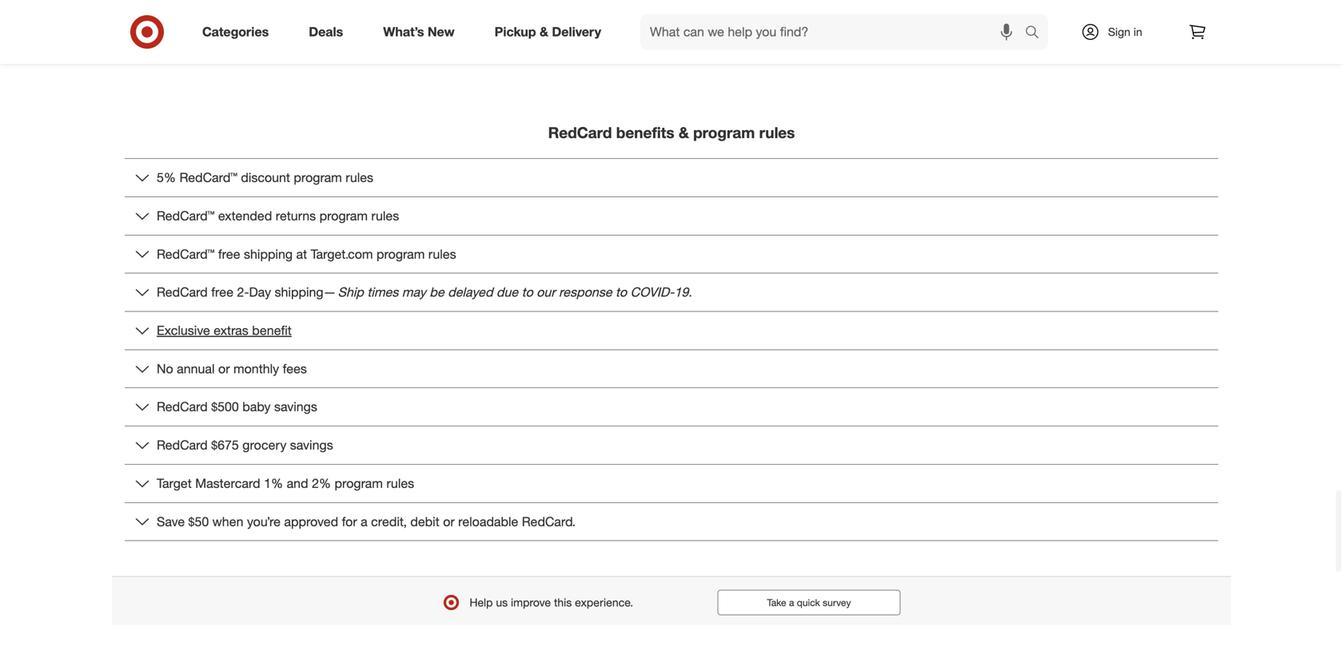 Task type: vqa. For each thing, say whether or not it's contained in the screenshot.
us
yes



Task type: describe. For each thing, give the bounding box(es) containing it.
program inside redcard™ free shipping at target.com program rules dropdown button
[[377, 246, 425, 262]]

redcard for redcard $500 baby savings
[[157, 400, 208, 415]]

take
[[767, 597, 786, 609]]

redcard $675 grocery savings
[[157, 438, 333, 453]]

redcard™ for extended
[[157, 208, 215, 224]]

rules for 5% redcard™ discount program rules
[[346, 170, 373, 186]]

due
[[496, 285, 518, 300]]

baby
[[242, 400, 271, 415]]

ship
[[338, 285, 364, 300]]

2%
[[312, 476, 331, 492]]

rules for redcard™ extended returns program rules
[[371, 208, 399, 224]]

program for returns
[[319, 208, 368, 224]]

sign in
[[1108, 25, 1142, 39]]

pickup & delivery link
[[481, 14, 621, 50]]

help
[[470, 596, 493, 610]]

mastercard
[[195, 476, 260, 492]]

our
[[537, 285, 555, 300]]

redcard™ extended returns program rules button
[[125, 197, 1218, 235]]

19.
[[674, 285, 692, 300]]

target mastercard 1% and 2% program rules
[[157, 476, 414, 492]]

target.com
[[311, 246, 373, 262]]

free for redcard™
[[218, 246, 240, 262]]

1 horizontal spatial &
[[679, 123, 689, 142]]

help us improve this experience.
[[470, 596, 633, 610]]

delivery
[[552, 24, 601, 40]]

redcard $675 grocery savings button
[[125, 427, 1218, 464]]

exclusive
[[157, 323, 210, 339]]

2-
[[237, 285, 249, 300]]

5% redcard™ discount program rules button
[[125, 159, 1218, 197]]

take a quick survey button
[[717, 591, 901, 616]]

you're
[[247, 514, 281, 530]]

$675
[[211, 438, 239, 453]]

day
[[249, 285, 271, 300]]

reloadable
[[458, 514, 518, 530]]

no
[[157, 361, 173, 377]]

redcard™ extended returns program rules
[[157, 208, 399, 224]]

annual
[[177, 361, 215, 377]]

rules for redcard benefits & program rules
[[759, 123, 795, 142]]

redcard $500 baby savings
[[157, 400, 317, 415]]

credit,
[[371, 514, 407, 530]]

what's new
[[383, 24, 455, 40]]

free for redcard
[[211, 285, 233, 300]]

pickup
[[495, 24, 536, 40]]

a inside button
[[789, 597, 794, 609]]

take a quick survey
[[767, 597, 851, 609]]

What can we help you find? suggestions appear below search field
[[640, 14, 1029, 50]]

redcard™ inside "dropdown button"
[[179, 170, 237, 186]]

redcard for redcard free 2-day shipping — ship times may be delayed due to our response to covid-19.
[[157, 285, 208, 300]]

save
[[157, 514, 185, 530]]

in
[[1134, 25, 1142, 39]]

pickup & delivery
[[495, 24, 601, 40]]

—
[[323, 285, 334, 300]]

redcard™ for free
[[157, 246, 215, 262]]

may
[[402, 285, 426, 300]]

covid-
[[630, 285, 674, 300]]

$50
[[188, 514, 209, 530]]

monthly
[[233, 361, 279, 377]]

target mastercard 1% and 2% program rules button
[[125, 465, 1218, 503]]

times
[[367, 285, 398, 300]]

program for &
[[693, 123, 755, 142]]

grocery
[[242, 438, 286, 453]]

1 vertical spatial shipping
[[275, 285, 323, 300]]

discount
[[241, 170, 290, 186]]

survey
[[823, 597, 851, 609]]

savings for redcard $675 grocery savings
[[290, 438, 333, 453]]

improve
[[511, 596, 551, 610]]

extended
[[218, 208, 272, 224]]

debit
[[410, 514, 440, 530]]

no annual or monthly fees
[[157, 361, 307, 377]]

save $50 when you're approved for a credit, debit or reloadable redcard. button
[[125, 504, 1218, 541]]

deals link
[[295, 14, 363, 50]]

new
[[428, 24, 455, 40]]



Task type: locate. For each thing, give the bounding box(es) containing it.
categories link
[[189, 14, 289, 50]]

this
[[554, 596, 572, 610]]

savings for redcard $500 baby savings
[[274, 400, 317, 415]]

0 vertical spatial &
[[540, 24, 548, 40]]

redcard free 2-day shipping — ship times may be delayed due to our response to covid-19.
[[157, 285, 692, 300]]

redcard
[[548, 123, 612, 142], [157, 285, 208, 300], [157, 400, 208, 415], [157, 438, 208, 453]]

a right for
[[361, 514, 368, 530]]

benefit
[[252, 323, 292, 339]]

$500
[[211, 400, 239, 415]]

program up 5% redcard™ discount program rules "dropdown button"
[[693, 123, 755, 142]]

savings inside dropdown button
[[290, 438, 333, 453]]

program up "target.com"
[[319, 208, 368, 224]]

and
[[287, 476, 308, 492]]

redcard for redcard benefits & program rules
[[548, 123, 612, 142]]

redcard up target
[[157, 438, 208, 453]]

2 to from the left
[[616, 285, 627, 300]]

for
[[342, 514, 357, 530]]

search button
[[1018, 14, 1056, 53]]

program inside target mastercard 1% and 2% program rules dropdown button
[[335, 476, 383, 492]]

quick
[[797, 597, 820, 609]]

1%
[[264, 476, 283, 492]]

0 horizontal spatial or
[[218, 361, 230, 377]]

what's
[[383, 24, 424, 40]]

redcard™ right 5%
[[179, 170, 237, 186]]

0 vertical spatial redcard™
[[179, 170, 237, 186]]

redcard inside dropdown button
[[157, 400, 208, 415]]

sign in link
[[1067, 14, 1167, 50]]

shipping
[[244, 246, 293, 262], [275, 285, 323, 300]]

free up the 2-
[[218, 246, 240, 262]]

1 vertical spatial &
[[679, 123, 689, 142]]

response
[[559, 285, 612, 300]]

1 horizontal spatial or
[[443, 514, 455, 530]]

redcard down annual
[[157, 400, 208, 415]]

& right pickup
[[540, 24, 548, 40]]

rules inside "dropdown button"
[[346, 170, 373, 186]]

free inside dropdown button
[[218, 246, 240, 262]]

redcard up 'exclusive'
[[157, 285, 208, 300]]

approved
[[284, 514, 338, 530]]

1 to from the left
[[522, 285, 533, 300]]

2 vertical spatial redcard™
[[157, 246, 215, 262]]

redcard™ free shipping at target.com program rules
[[157, 246, 456, 262]]

5% redcard™ discount program rules
[[157, 170, 373, 186]]

extras
[[214, 323, 248, 339]]

a right take
[[789, 597, 794, 609]]

shipping left at
[[244, 246, 293, 262]]

fees
[[283, 361, 307, 377]]

redcard benefits & program rules
[[548, 123, 795, 142]]

0 vertical spatial or
[[218, 361, 230, 377]]

sign
[[1108, 25, 1131, 39]]

savings
[[274, 400, 317, 415], [290, 438, 333, 453]]

program
[[693, 123, 755, 142], [294, 170, 342, 186], [319, 208, 368, 224], [377, 246, 425, 262], [335, 476, 383, 492]]

5%
[[157, 170, 176, 186]]

exclusive extras benefit button
[[125, 312, 1218, 350]]

redcard™ up 'exclusive'
[[157, 246, 215, 262]]

redcard™
[[179, 170, 237, 186], [157, 208, 215, 224], [157, 246, 215, 262]]

shipping down at
[[275, 285, 323, 300]]

0 horizontal spatial a
[[361, 514, 368, 530]]

experience.
[[575, 596, 633, 610]]

when
[[212, 514, 243, 530]]

benefits
[[616, 123, 674, 142]]

or inside "dropdown button"
[[218, 361, 230, 377]]

at
[[296, 246, 307, 262]]

program up the returns
[[294, 170, 342, 186]]

program for discount
[[294, 170, 342, 186]]

redcard for redcard $675 grocery savings
[[157, 438, 208, 453]]

what's new link
[[370, 14, 475, 50]]

1 horizontal spatial a
[[789, 597, 794, 609]]

us
[[496, 596, 508, 610]]

program inside redcard™ extended returns program rules dropdown button
[[319, 208, 368, 224]]

savings up 2%
[[290, 438, 333, 453]]

save $50 when you're approved for a credit, debit or reloadable redcard.
[[157, 514, 576, 530]]

search
[[1018, 26, 1056, 41]]

to
[[522, 285, 533, 300], [616, 285, 627, 300]]

redcard $500 baby savings button
[[125, 389, 1218, 426]]

to left our
[[522, 285, 533, 300]]

categories
[[202, 24, 269, 40]]

& right benefits
[[679, 123, 689, 142]]

redcard.
[[522, 514, 576, 530]]

0 vertical spatial shipping
[[244, 246, 293, 262]]

a inside dropdown button
[[361, 514, 368, 530]]

0 vertical spatial free
[[218, 246, 240, 262]]

returns
[[276, 208, 316, 224]]

1 vertical spatial redcard™
[[157, 208, 215, 224]]

program right 2%
[[335, 476, 383, 492]]

0 vertical spatial savings
[[274, 400, 317, 415]]

redcard left benefits
[[548, 123, 612, 142]]

0 horizontal spatial &
[[540, 24, 548, 40]]

delayed
[[448, 285, 493, 300]]

redcard™ down 5%
[[157, 208, 215, 224]]

deals
[[309, 24, 343, 40]]

or
[[218, 361, 230, 377], [443, 514, 455, 530]]

exclusive extras benefit
[[157, 323, 292, 339]]

or right "debit"
[[443, 514, 455, 530]]

or right annual
[[218, 361, 230, 377]]

savings down the fees
[[274, 400, 317, 415]]

program up may
[[377, 246, 425, 262]]

a
[[361, 514, 368, 530], [789, 597, 794, 609]]

1 horizontal spatial to
[[616, 285, 627, 300]]

redcard™ free shipping at target.com program rules button
[[125, 236, 1218, 273]]

1 vertical spatial a
[[789, 597, 794, 609]]

0 vertical spatial a
[[361, 514, 368, 530]]

redcard inside dropdown button
[[157, 438, 208, 453]]

shipping inside dropdown button
[[244, 246, 293, 262]]

target
[[157, 476, 192, 492]]

program inside 5% redcard™ discount program rules "dropdown button"
[[294, 170, 342, 186]]

no annual or monthly fees button
[[125, 350, 1218, 388]]

savings inside dropdown button
[[274, 400, 317, 415]]

0 horizontal spatial to
[[522, 285, 533, 300]]

1 vertical spatial or
[[443, 514, 455, 530]]

rules
[[759, 123, 795, 142], [346, 170, 373, 186], [371, 208, 399, 224], [428, 246, 456, 262], [386, 476, 414, 492]]

or inside dropdown button
[[443, 514, 455, 530]]

1 vertical spatial savings
[[290, 438, 333, 453]]

to left covid-
[[616, 285, 627, 300]]

1 vertical spatial free
[[211, 285, 233, 300]]

free left the 2-
[[211, 285, 233, 300]]

be
[[430, 285, 444, 300]]



